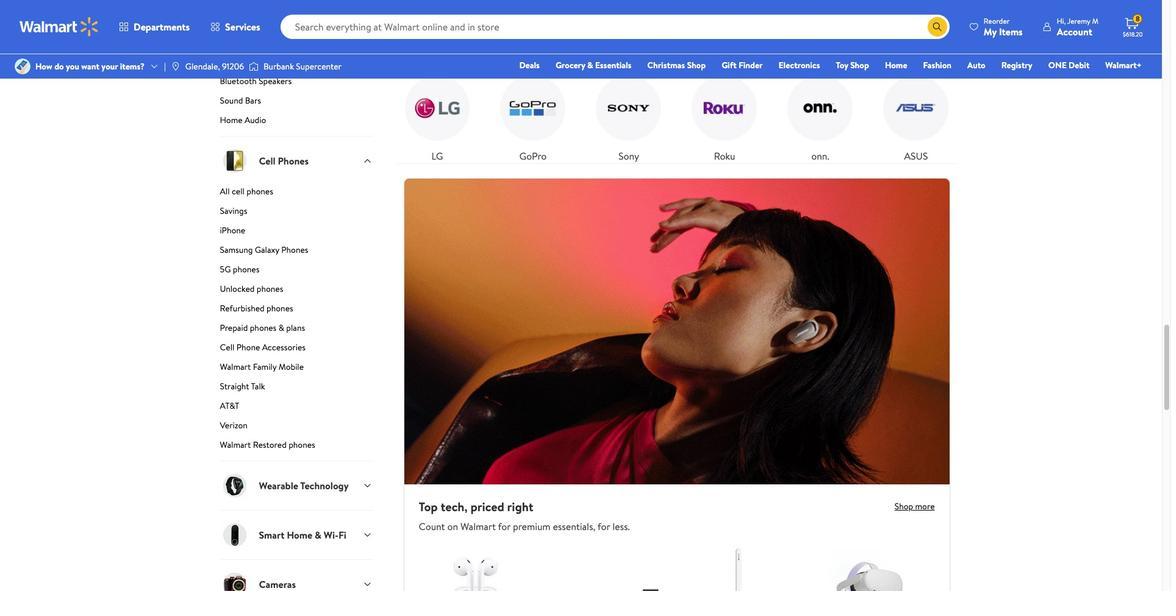 Task type: describe. For each thing, give the bounding box(es) containing it.
& for speakers
[[280, 17, 286, 29]]

all cell phones link
[[220, 186, 373, 203]]

wearable technology button
[[220, 462, 373, 511]]

at&t link
[[220, 401, 373, 418]]

bluetooth
[[220, 75, 257, 87]]

fashion link
[[918, 59, 957, 72]]

unlocked
[[220, 283, 255, 296]]

phones down the verizon link
[[289, 440, 315, 452]]

microsoft
[[800, 44, 841, 57]]

gift
[[722, 59, 737, 71]]

account
[[1057, 25, 1093, 38]]

apple airpods with charging case (2nd generation) image
[[419, 549, 532, 592]]

airpods
[[220, 56, 249, 68]]

8 $618.20
[[1123, 14, 1143, 38]]

departments
[[134, 20, 190, 34]]

reorder my items
[[984, 16, 1023, 38]]

walmart+
[[1106, 59, 1142, 71]]

phones for unlocked phones
[[257, 283, 283, 296]]

walmart inside the top tech, priced right list item
[[461, 520, 496, 534]]

all headphones & speakers link
[[220, 17, 373, 34]]

home inside dropdown button
[[287, 529, 313, 543]]

speakers inside the all headphones & speakers link
[[288, 17, 321, 29]]

microsoft link
[[780, 0, 861, 58]]

home for home
[[885, 59, 908, 71]]

you
[[66, 60, 79, 73]]

unlocked phones link
[[220, 283, 373, 300]]

refurbished phones
[[220, 303, 293, 315]]

walmart for walmart family mobile
[[220, 361, 251, 374]]

sound bars link
[[220, 95, 373, 112]]

bluetooth speakers link
[[220, 75, 373, 92]]

sony link
[[589, 68, 670, 164]]

samsung galaxy phones
[[220, 244, 308, 257]]

cell
[[232, 186, 245, 198]]

Walmart Site-Wide search field
[[280, 15, 950, 39]]

0 vertical spatial headphones
[[232, 17, 278, 29]]

toy
[[836, 59, 849, 71]]

glendale, 91206
[[185, 60, 244, 73]]

 image for how do you want your items?
[[15, 59, 31, 74]]

how
[[35, 60, 52, 73]]

family
[[253, 361, 277, 374]]

verizon
[[220, 420, 248, 432]]

shop inside 'link'
[[895, 501, 914, 513]]

apple pencil (2nd generation) image
[[682, 549, 795, 592]]

samsung link
[[493, 0, 574, 58]]

your
[[102, 60, 118, 73]]

all cell phones
[[220, 186, 273, 198]]

home link
[[880, 59, 913, 72]]

Search search field
[[280, 15, 950, 39]]

grocery & essentials
[[556, 59, 632, 71]]

less.
[[613, 520, 630, 534]]

straight
[[220, 381, 249, 393]]

lg link
[[397, 68, 478, 164]]

shop for christmas shop
[[687, 59, 706, 71]]

premium
[[513, 520, 551, 534]]

departments button
[[109, 12, 200, 41]]

shop more
[[895, 501, 935, 513]]

cell phone accessories
[[220, 342, 306, 354]]

items
[[999, 25, 1023, 38]]

burbank
[[264, 60, 294, 73]]

smart home & wi-fi button
[[220, 511, 373, 560]]

home for home audio
[[220, 114, 243, 127]]

& for plans
[[279, 322, 284, 335]]

top tech, priced right
[[419, 499, 534, 515]]

1 vertical spatial phones
[[281, 244, 308, 257]]

one
[[1049, 59, 1067, 71]]

asus
[[905, 150, 928, 163]]

want
[[81, 60, 99, 73]]

christmas
[[648, 59, 685, 71]]

refurbished
[[220, 303, 265, 315]]

restored
[[253, 440, 287, 452]]

asus link
[[876, 68, 957, 164]]

straight talk
[[220, 381, 265, 393]]

fashion
[[924, 59, 952, 71]]

speakers inside bluetooth speakers link
[[259, 75, 292, 87]]

do
[[54, 60, 64, 73]]

phones right cell
[[247, 186, 273, 198]]

cell phone accessories link
[[220, 342, 373, 359]]

one debit
[[1049, 59, 1090, 71]]

fi
[[339, 529, 347, 543]]

phones for prepaid phones & plans
[[250, 322, 277, 335]]

list containing apple
[[390, 0, 964, 164]]

iphone link
[[220, 225, 373, 242]]

walmart family mobile
[[220, 361, 304, 374]]

essentials,
[[553, 520, 596, 534]]

debit
[[1069, 59, 1090, 71]]

bose link
[[684, 0, 765, 58]]

home audio link
[[220, 114, 373, 136]]

meta quest 2 — all-in-one wireless vr headset — 128gb image
[[813, 549, 927, 592]]

wi-
[[324, 529, 339, 543]]

phone
[[237, 342, 260, 354]]

shop for toy shop
[[851, 59, 869, 71]]

all headphones & speakers
[[220, 17, 321, 29]]

 image for burbank supercenter
[[249, 60, 259, 73]]

apple
[[425, 44, 450, 57]]

2 for from the left
[[598, 520, 610, 534]]

sound
[[220, 95, 243, 107]]

walmart restored phones
[[220, 440, 315, 452]]



Task type: locate. For each thing, give the bounding box(es) containing it.
m
[[1093, 16, 1099, 26]]

phones down iphone link
[[281, 244, 308, 257]]

walmart image
[[20, 17, 99, 37]]

1 vertical spatial cell
[[220, 342, 235, 354]]

shop
[[687, 59, 706, 71], [851, 59, 869, 71], [895, 501, 914, 513]]

all
[[220, 17, 230, 29], [220, 186, 230, 198]]

speakers up the headphones by type link
[[288, 17, 321, 29]]

1 vertical spatial all
[[220, 186, 230, 198]]

1 vertical spatial headphones
[[220, 36, 266, 48]]

phones
[[278, 154, 309, 168], [281, 244, 308, 257]]

2 vertical spatial walmart
[[461, 520, 496, 534]]

sony ht-g700: 3.1ch dolby atmos/dts:x soundbar with bluetooth technology image
[[550, 549, 664, 592]]

talk
[[251, 381, 265, 393]]

essentials
[[595, 59, 632, 71]]

0 horizontal spatial for
[[498, 520, 511, 534]]

sonos link
[[589, 0, 670, 58]]

1 for from the left
[[498, 520, 511, 534]]

at&t
[[220, 401, 239, 413]]

headphones by type link
[[220, 36, 373, 53]]

roku link
[[684, 68, 765, 164]]

count on walmart for premium essentials, for less.
[[419, 520, 630, 534]]

supercenter
[[296, 60, 342, 73]]

deals link
[[514, 59, 545, 72]]

hi,
[[1057, 16, 1066, 26]]

home
[[885, 59, 908, 71], [220, 114, 243, 127], [287, 529, 313, 543]]

& up type
[[280, 17, 286, 29]]

walmart+ link
[[1100, 59, 1148, 72]]

shop left more
[[895, 501, 914, 513]]

& inside grocery & essentials link
[[588, 59, 593, 71]]

top tech, priced right list item
[[397, 179, 957, 592]]

1 horizontal spatial cell
[[259, 154, 276, 168]]

all left cell
[[220, 186, 230, 198]]

prepaid phones & plans link
[[220, 322, 373, 340]]

& for wi-
[[315, 529, 322, 543]]

1 horizontal spatial samsung
[[515, 44, 552, 57]]

bars
[[245, 95, 261, 107]]

walmart down "top tech, priced right" in the bottom of the page
[[461, 520, 496, 534]]

phones up all cell phones link
[[278, 154, 309, 168]]

apple link
[[397, 0, 478, 58]]

0 vertical spatial cell
[[259, 154, 276, 168]]

canon link
[[876, 0, 957, 58]]

& inside the all headphones & speakers link
[[280, 17, 286, 29]]

phones down 'unlocked phones' link
[[267, 303, 293, 315]]

wearable technology
[[259, 480, 349, 493]]

sound bars
[[220, 95, 261, 107]]

sonos
[[616, 44, 642, 57]]

samsung galaxy phones link
[[220, 244, 373, 261]]

& right grocery
[[588, 59, 593, 71]]

search icon image
[[933, 22, 943, 32]]

iphone
[[220, 225, 245, 237]]

1 vertical spatial speakers
[[259, 75, 292, 87]]

5g
[[220, 264, 231, 276]]

2 all from the top
[[220, 186, 230, 198]]

electronics link
[[773, 59, 826, 72]]

0 horizontal spatial home
[[220, 114, 243, 127]]

1 vertical spatial home
[[220, 114, 243, 127]]

shop more link
[[895, 501, 935, 514]]

1 horizontal spatial  image
[[171, 62, 181, 71]]

all for all headphones & speakers
[[220, 17, 230, 29]]

0 horizontal spatial samsung
[[220, 244, 253, 257]]

home down canon
[[885, 59, 908, 71]]

prepaid
[[220, 322, 248, 335]]

grocery & essentials link
[[550, 59, 637, 72]]

samsung up 5g phones
[[220, 244, 253, 257]]

airpods link
[[220, 56, 373, 73]]

&
[[280, 17, 286, 29], [588, 59, 593, 71], [279, 322, 284, 335], [315, 529, 322, 543]]

1 vertical spatial walmart
[[220, 440, 251, 452]]

cell inside dropdown button
[[259, 154, 276, 168]]

headphones up headphones by type at the top of page
[[232, 17, 278, 29]]

shop right the toy
[[851, 59, 869, 71]]

roku
[[714, 150, 736, 163]]

walmart inside 'walmart family mobile' link
[[220, 361, 251, 374]]

top tech, priced right. count on walmart for premium essentials, for less. image
[[404, 179, 950, 485]]

electronics
[[779, 59, 820, 71]]

 image left how
[[15, 59, 31, 74]]

1 horizontal spatial home
[[287, 529, 313, 543]]

verizon link
[[220, 420, 373, 437]]

walmart down verizon
[[220, 440, 251, 452]]

list
[[390, 0, 964, 164]]

my
[[984, 25, 997, 38]]

toy shop
[[836, 59, 869, 71]]

1 horizontal spatial shop
[[851, 59, 869, 71]]

8
[[1136, 14, 1140, 24]]

1 horizontal spatial for
[[598, 520, 610, 534]]

cell for cell phones
[[259, 154, 276, 168]]

gopro link
[[493, 68, 574, 164]]

straight talk link
[[220, 381, 373, 398]]

auto link
[[962, 59, 991, 72]]

christmas shop link
[[642, 59, 712, 72]]

for left less.
[[598, 520, 610, 534]]

2 horizontal spatial shop
[[895, 501, 914, 513]]

& inside prepaid phones & plans link
[[279, 322, 284, 335]]

refurbished phones link
[[220, 303, 373, 320]]

cell for cell phone accessories
[[220, 342, 235, 354]]

shop inside 'link'
[[851, 59, 869, 71]]

savings link
[[220, 205, 373, 222]]

phones up 'cell phone accessories'
[[250, 322, 277, 335]]

priced
[[471, 499, 505, 515]]

0 horizontal spatial shop
[[687, 59, 706, 71]]

all up headphones by type at the top of page
[[220, 17, 230, 29]]

 image up bluetooth speakers
[[249, 60, 259, 73]]

toy shop link
[[831, 59, 875, 72]]

& inside smart home & wi-fi dropdown button
[[315, 529, 322, 543]]

headphones by type
[[220, 36, 296, 48]]

5g phones
[[220, 264, 260, 276]]

0 vertical spatial phones
[[278, 154, 309, 168]]

cell down the prepaid
[[220, 342, 235, 354]]

gift finder link
[[716, 59, 769, 72]]

walmart for walmart restored phones
[[220, 440, 251, 452]]

plans
[[286, 322, 305, 335]]

canon
[[903, 44, 930, 57]]

technology
[[300, 480, 349, 493]]

for down right
[[498, 520, 511, 534]]

phones inside dropdown button
[[278, 154, 309, 168]]

& left wi-
[[315, 529, 322, 543]]

0 vertical spatial walmart
[[220, 361, 251, 374]]

shop right christmas
[[687, 59, 706, 71]]

5g phones link
[[220, 264, 373, 281]]

cell phones button
[[220, 136, 373, 186]]

registry link
[[996, 59, 1038, 72]]

phones up unlocked phones
[[233, 264, 260, 276]]

samsung for samsung
[[515, 44, 552, 57]]

tech,
[[441, 499, 468, 515]]

on
[[448, 520, 458, 534]]

 image for glendale, 91206
[[171, 62, 181, 71]]

lg
[[432, 150, 443, 163]]

0 horizontal spatial cell
[[220, 342, 235, 354]]

phones for refurbished phones
[[267, 303, 293, 315]]

 image right the |
[[171, 62, 181, 71]]

samsung up deals 'link'
[[515, 44, 552, 57]]

0 vertical spatial samsung
[[515, 44, 552, 57]]

walmart restored phones link
[[220, 440, 373, 462]]

phones up the refurbished phones
[[257, 283, 283, 296]]

 image
[[15, 59, 31, 74], [249, 60, 259, 73], [171, 62, 181, 71]]

walmart
[[220, 361, 251, 374], [220, 440, 251, 452], [461, 520, 496, 534]]

savings
[[220, 205, 247, 217]]

all for all cell phones
[[220, 186, 230, 198]]

prepaid phones & plans
[[220, 322, 305, 335]]

registry
[[1002, 59, 1033, 71]]

samsung for samsung galaxy phones
[[220, 244, 253, 257]]

0 vertical spatial home
[[885, 59, 908, 71]]

bluetooth speakers
[[220, 75, 292, 87]]

jeremy
[[1068, 16, 1091, 26]]

headphones down services
[[220, 36, 266, 48]]

cell phones
[[259, 154, 309, 168]]

0 vertical spatial speakers
[[288, 17, 321, 29]]

right
[[507, 499, 534, 515]]

0 horizontal spatial  image
[[15, 59, 31, 74]]

gopro
[[520, 150, 547, 163]]

2 horizontal spatial  image
[[249, 60, 259, 73]]

& left plans
[[279, 322, 284, 335]]

speakers down burbank
[[259, 75, 292, 87]]

2 horizontal spatial home
[[885, 59, 908, 71]]

more
[[916, 501, 935, 513]]

0 vertical spatial all
[[220, 17, 230, 29]]

1 all from the top
[[220, 17, 230, 29]]

2 vertical spatial home
[[287, 529, 313, 543]]

home right smart at the bottom of the page
[[287, 529, 313, 543]]

christmas shop
[[648, 59, 706, 71]]

cell up all cell phones
[[259, 154, 276, 168]]

finder
[[739, 59, 763, 71]]

1 vertical spatial samsung
[[220, 244, 253, 257]]

burbank supercenter
[[264, 60, 342, 73]]

speakers
[[288, 17, 321, 29], [259, 75, 292, 87]]

home down sound
[[220, 114, 243, 127]]

smart
[[259, 529, 285, 543]]

phones for 5g phones
[[233, 264, 260, 276]]

walmart up straight
[[220, 361, 251, 374]]



Task type: vqa. For each thing, say whether or not it's contained in the screenshot.
Allow
no



